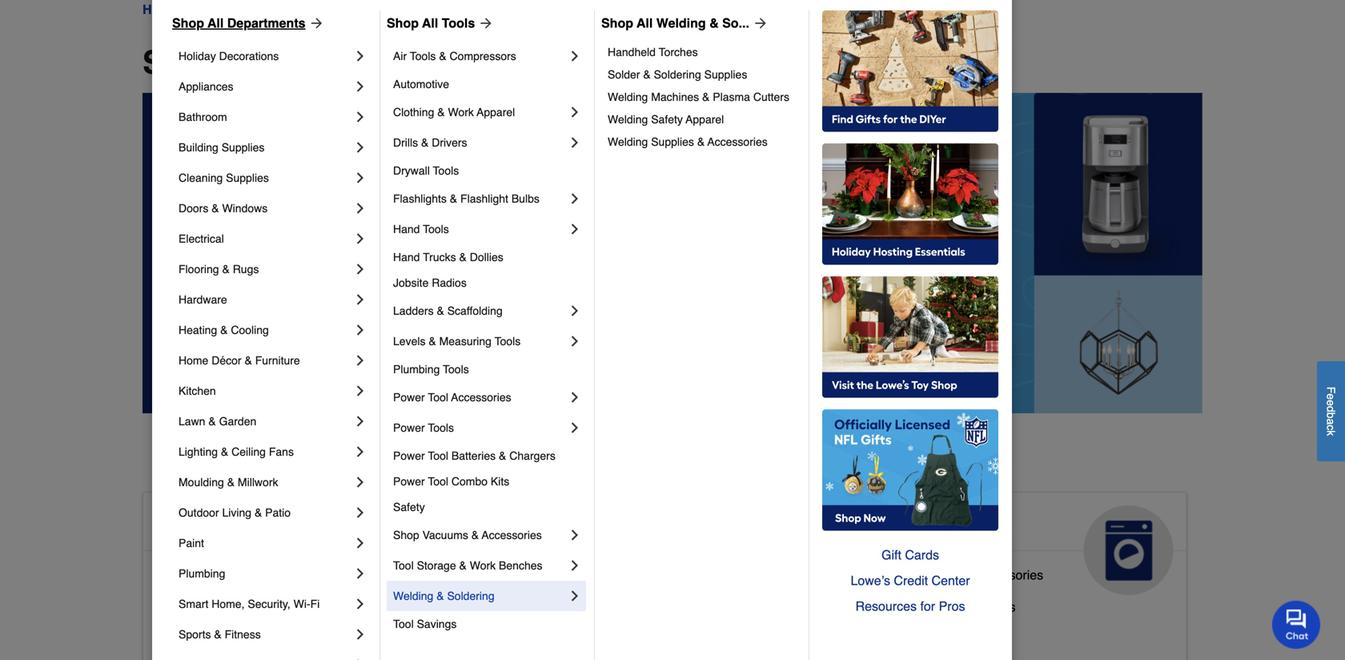 Task type: describe. For each thing, give the bounding box(es) containing it.
shop all welding & so... link
[[602, 14, 769, 33]]

flooring & rugs
[[179, 263, 259, 276]]

plumbing for plumbing tools
[[393, 363, 440, 376]]

& right doors on the left top of page
[[212, 202, 219, 215]]

1 vertical spatial bathroom
[[221, 567, 277, 582]]

bulbs
[[512, 192, 540, 205]]

lawn & garden
[[179, 415, 257, 428]]

trucks
[[423, 251, 456, 264]]

fitness
[[225, 628, 261, 641]]

jobsite radios
[[393, 276, 467, 289]]

1 e from the top
[[1325, 393, 1338, 400]]

departments up holiday decorations
[[192, 2, 266, 17]]

drywall
[[393, 164, 430, 177]]

houses,
[[572, 625, 619, 640]]

pet beds, houses, & furniture link
[[513, 622, 686, 654]]

tools for plumbing tools
[[443, 363, 469, 376]]

air tools & compressors link
[[393, 41, 567, 71]]

accessible bathroom link
[[156, 564, 277, 596]]

power for power tool accessories
[[393, 391, 425, 404]]

accessible for accessible entry & home
[[156, 632, 217, 646]]

welding machines & plasma cutters link
[[608, 86, 798, 108]]

clothing
[[393, 106, 434, 119]]

building supplies link
[[179, 132, 352, 163]]

& right clothing
[[438, 106, 445, 119]]

work inside tool storage & work benches link
[[470, 559, 496, 572]]

& left so...
[[710, 16, 719, 30]]

& left the ceiling
[[221, 445, 228, 458]]

smart home, security, wi-fi
[[179, 598, 320, 610]]

all for welding
[[637, 16, 653, 30]]

so...
[[723, 16, 750, 30]]

doors & windows
[[179, 202, 268, 215]]

drywall tools
[[393, 164, 459, 177]]

storage
[[417, 559, 456, 572]]

handheld torches link
[[608, 41, 798, 63]]

lawn
[[179, 415, 205, 428]]

chevron right image for power tools
[[567, 420, 583, 436]]

benches
[[499, 559, 543, 572]]

chevron right image for moulding & millwork
[[352, 474, 368, 490]]

& left millwork on the left of page
[[227, 476, 235, 489]]

welding safety apparel
[[608, 113, 724, 126]]

accessible for accessible bedroom
[[156, 599, 217, 614]]

shop for shop vacuums & accessories
[[393, 529, 419, 541]]

cleaning
[[179, 171, 223, 184]]

& down accessible bedroom link
[[214, 628, 222, 641]]

chat invite button image
[[1273, 600, 1322, 649]]

& left rugs
[[222, 263, 230, 276]]

resources
[[856, 599, 917, 614]]

ceiling
[[232, 445, 266, 458]]

power tool combo kits
[[393, 475, 510, 488]]

hand trucks & dollies link
[[393, 244, 583, 270]]

measuring
[[439, 335, 492, 348]]

resources for pros
[[856, 599, 966, 614]]

savings
[[417, 618, 457, 630]]

solder
[[608, 68, 640, 81]]

drivers
[[432, 136, 467, 149]]

welding machines & plasma cutters
[[608, 91, 790, 103]]

0 horizontal spatial safety
[[393, 501, 425, 513]]

building supplies
[[179, 141, 265, 154]]

lowe's credit center link
[[823, 568, 999, 594]]

animal & pet care image
[[727, 505, 817, 595]]

chevron right image for appliances
[[352, 78, 368, 95]]

chevron right image for lighting & ceiling fans
[[352, 444, 368, 460]]

shop for shop all departments
[[172, 16, 204, 30]]

electrical
[[179, 232, 224, 245]]

holiday
[[179, 50, 216, 62]]

& up kits
[[499, 449, 507, 462]]

shop for shop all welding & so...
[[602, 16, 634, 30]]

chevron right image for plumbing
[[352, 565, 368, 582]]

cards
[[905, 547, 940, 562]]

drills & drivers
[[393, 136, 467, 149]]

welding for welding machines & plasma cutters
[[608, 91, 648, 103]]

compressors
[[450, 50, 516, 62]]

& right lawn
[[209, 415, 216, 428]]

vacuums
[[423, 529, 469, 541]]

power tools link
[[393, 413, 567, 443]]

heating
[[179, 324, 217, 336]]

shop vacuums & accessories link
[[393, 520, 567, 550]]

work inside clothing & work apparel link
[[448, 106, 474, 119]]

paint link
[[179, 528, 352, 558]]

hand tools link
[[393, 214, 567, 244]]

hand for hand trucks & dollies
[[393, 251, 420, 264]]

beds,
[[536, 625, 569, 640]]

jobsite radios link
[[393, 270, 583, 296]]

& up savings
[[437, 590, 444, 602]]

& right entry
[[254, 632, 263, 646]]

soldering for solder
[[654, 68, 701, 81]]

tools for drywall tools
[[433, 164, 459, 177]]

sports & fitness link
[[179, 619, 352, 650]]

tools inside levels & measuring tools link
[[495, 335, 521, 348]]

beverage
[[870, 599, 925, 614]]

& right vacuums
[[472, 529, 479, 541]]

solder & soldering supplies
[[608, 68, 748, 81]]

resources for pros link
[[823, 594, 999, 619]]

accessible for accessible home
[[156, 512, 273, 537]]

flashlights & flashlight bulbs
[[393, 192, 540, 205]]

visit the lowe's toy shop. image
[[823, 276, 999, 398]]

0 horizontal spatial apparel
[[477, 106, 515, 119]]

chevron right image for drills & drivers
[[567, 135, 583, 151]]

all for departments
[[208, 16, 224, 30]]

gift cards
[[882, 547, 940, 562]]

paint
[[179, 537, 204, 549]]

garden
[[219, 415, 257, 428]]

electrical link
[[179, 223, 352, 254]]

millwork
[[238, 476, 278, 489]]

chevron right image for cleaning supplies
[[352, 170, 368, 186]]

1 horizontal spatial safety
[[651, 113, 683, 126]]

departments link
[[192, 0, 266, 19]]

heating & cooling
[[179, 324, 269, 336]]

0 horizontal spatial appliances
[[179, 80, 233, 93]]

0 vertical spatial bathroom
[[179, 111, 227, 123]]

wi-
[[294, 598, 311, 610]]

gift cards link
[[823, 542, 999, 568]]

officially licensed n f l gifts. shop now. image
[[823, 409, 999, 531]]

tool storage & work benches link
[[393, 550, 567, 581]]

plumbing for plumbing
[[179, 567, 225, 580]]

parts
[[930, 567, 960, 582]]

heating & cooling link
[[179, 315, 352, 345]]

home link
[[143, 0, 178, 19]]

welding for welding supplies & accessories
[[608, 135, 648, 148]]

scaffolding
[[448, 304, 503, 317]]

tools for power tools
[[428, 421, 454, 434]]

power for power tool combo kits
[[393, 475, 425, 488]]

chevron right image for air tools & compressors
[[567, 48, 583, 64]]

machines
[[651, 91, 699, 103]]

chevron right image for heating & cooling
[[352, 322, 368, 338]]

care
[[513, 537, 563, 563]]

shop all tools
[[387, 16, 475, 30]]

& left pros
[[928, 599, 937, 614]]

doors
[[179, 202, 209, 215]]

rugs
[[233, 263, 259, 276]]

0 horizontal spatial furniture
[[255, 354, 300, 367]]

f e e d b a c k button
[[1318, 361, 1346, 461]]

power tool batteries & chargers link
[[393, 443, 583, 469]]

cleaning supplies link
[[179, 163, 352, 193]]

& right houses,
[[623, 625, 631, 640]]



Task type: locate. For each thing, give the bounding box(es) containing it.
livestock
[[513, 593, 567, 608]]

chevron right image for home décor & furniture
[[352, 352, 368, 368]]

arrow right image inside shop all departments link
[[306, 15, 325, 31]]

& down shop all tools 'link'
[[439, 50, 447, 62]]

supplies down welding safety apparel
[[651, 135, 694, 148]]

bathroom up smart home, security, wi-fi
[[221, 567, 277, 582]]

shop up air
[[387, 16, 419, 30]]

3 shop from the left
[[602, 16, 634, 30]]

hardware link
[[179, 284, 352, 315]]

living
[[222, 506, 252, 519]]

tool savings link
[[393, 611, 583, 637]]

tool for accessories
[[428, 391, 449, 404]]

1 vertical spatial furniture
[[635, 625, 686, 640]]

1 vertical spatial appliances
[[870, 512, 990, 537]]

& right trucks on the left top of the page
[[459, 251, 467, 264]]

tool inside "link"
[[428, 475, 449, 488]]

shop inside 'link'
[[387, 16, 419, 30]]

0 horizontal spatial plumbing
[[179, 567, 225, 580]]

chevron right image for bathroom
[[352, 109, 368, 125]]

tools up plumbing tools link
[[495, 335, 521, 348]]

welding
[[657, 16, 706, 30], [608, 91, 648, 103], [608, 113, 648, 126], [608, 135, 648, 148], [393, 590, 434, 602]]

chevron right image
[[567, 48, 583, 64], [352, 78, 368, 95], [352, 109, 368, 125], [352, 200, 368, 216], [352, 231, 368, 247], [352, 292, 368, 308], [352, 352, 368, 368], [352, 383, 368, 399], [352, 413, 368, 429], [352, 474, 368, 490], [567, 527, 583, 543], [352, 535, 368, 551], [567, 557, 583, 574], [352, 565, 368, 582], [352, 596, 368, 612]]

appliance
[[870, 567, 926, 582]]

chevron right image for building supplies
[[352, 139, 368, 155]]

& right parts
[[963, 567, 972, 582]]

1 vertical spatial shop
[[393, 529, 419, 541]]

supplies for building supplies
[[222, 141, 265, 154]]

supplies inside welding supplies & accessories link
[[651, 135, 694, 148]]

0 vertical spatial shop
[[143, 44, 223, 81]]

accessories up the chillers
[[975, 567, 1044, 582]]

accessories for welding supplies & accessories
[[708, 135, 768, 148]]

shop all welding & so...
[[602, 16, 750, 30]]

drills & drivers link
[[393, 127, 567, 158]]

& right levels
[[429, 335, 436, 348]]

hand for hand tools
[[393, 223, 420, 235]]

& inside 'link'
[[421, 136, 429, 149]]

tools inside power tools link
[[428, 421, 454, 434]]

e up d
[[1325, 393, 1338, 400]]

appliances link down decorations
[[179, 71, 352, 102]]

chevron right image for shop vacuums & accessories
[[567, 527, 583, 543]]

tools inside plumbing tools link
[[443, 363, 469, 376]]

appliances link up the chillers
[[857, 493, 1187, 595]]

fans
[[269, 445, 294, 458]]

e
[[1325, 393, 1338, 400], [1325, 400, 1338, 406]]

welding safety apparel link
[[608, 108, 798, 131]]

furniture right houses,
[[635, 625, 686, 640]]

supplies for livestock supplies
[[570, 593, 619, 608]]

accessible for accessible bathroom
[[156, 567, 217, 582]]

shop
[[143, 44, 223, 81], [393, 529, 419, 541]]

welding inside welding machines & plasma cutters link
[[608, 91, 648, 103]]

1 vertical spatial hand
[[393, 251, 420, 264]]

& down welding safety apparel link
[[698, 135, 705, 148]]

chevron right image for smart home, security, wi-fi
[[352, 596, 368, 612]]

& inside "link"
[[437, 304, 444, 317]]

& left patio in the bottom of the page
[[255, 506, 262, 519]]

livestock supplies link
[[513, 589, 619, 622]]

tool left savings
[[393, 618, 414, 630]]

chevron right image for sports & fitness
[[352, 626, 368, 642]]

supplies up plasma
[[705, 68, 748, 81]]

ladders & scaffolding
[[393, 304, 503, 317]]

4 power from the top
[[393, 475, 425, 488]]

appliances image
[[1084, 505, 1174, 595]]

1 horizontal spatial appliances link
[[857, 493, 1187, 595]]

find gifts for the diyer. image
[[823, 10, 999, 132]]

flashlights & flashlight bulbs link
[[393, 183, 567, 214]]

soldering down torches
[[654, 68, 701, 81]]

combo
[[452, 475, 488, 488]]

chevron right image for electrical
[[352, 231, 368, 247]]

handheld
[[608, 46, 656, 58]]

tool for combo
[[428, 475, 449, 488]]

accessories down welding safety apparel link
[[708, 135, 768, 148]]

all
[[208, 16, 224, 30], [422, 16, 438, 30], [637, 16, 653, 30], [231, 44, 271, 81]]

0 horizontal spatial shop
[[143, 44, 223, 81]]

holiday decorations link
[[179, 41, 352, 71]]

2 hand from the top
[[393, 251, 420, 264]]

1 vertical spatial appliances link
[[857, 493, 1187, 595]]

windows
[[222, 202, 268, 215]]

chevron right image for kitchen
[[352, 383, 368, 399]]

& right storage
[[459, 559, 467, 572]]

plumbing up smart
[[179, 567, 225, 580]]

1 vertical spatial plumbing
[[179, 567, 225, 580]]

supplies up cleaning supplies
[[222, 141, 265, 154]]

tools down drivers
[[433, 164, 459, 177]]

home
[[143, 2, 178, 17], [179, 354, 209, 367], [280, 512, 342, 537], [267, 632, 301, 646]]

clothing & work apparel
[[393, 106, 515, 119]]

1 arrow right image from the left
[[306, 15, 325, 31]]

tool savings
[[393, 618, 457, 630]]

0 horizontal spatial soldering
[[447, 590, 495, 602]]

all up holiday decorations
[[208, 16, 224, 30]]

0 vertical spatial hand
[[393, 223, 420, 235]]

d
[[1325, 406, 1338, 412]]

all down shop all departments link
[[231, 44, 271, 81]]

shop up holiday
[[172, 16, 204, 30]]

plumbing tools link
[[393, 356, 583, 382]]

supplies inside "building supplies" link
[[222, 141, 265, 154]]

accessible home image
[[371, 505, 460, 595]]

departments up the holiday decorations 'link'
[[227, 16, 306, 30]]

shop for shop all tools
[[387, 16, 419, 30]]

shop up the handheld
[[602, 16, 634, 30]]

0 horizontal spatial appliances link
[[179, 71, 352, 102]]

flooring & rugs link
[[179, 254, 352, 284]]

tools for hand tools
[[423, 223, 449, 235]]

3 accessible from the top
[[156, 599, 217, 614]]

tools up air tools & compressors
[[442, 16, 475, 30]]

supplies inside solder & soldering supplies link
[[705, 68, 748, 81]]

bathroom up building
[[179, 111, 227, 123]]

chevron right image for power tool accessories
[[567, 389, 583, 405]]

b
[[1325, 412, 1338, 418]]

chevron right image for outdoor living & patio
[[352, 505, 368, 521]]

safety up vacuums
[[393, 501, 425, 513]]

appliance parts & accessories link
[[870, 564, 1044, 596]]

power
[[393, 391, 425, 404], [393, 421, 425, 434], [393, 449, 425, 462], [393, 475, 425, 488]]

credit
[[894, 573, 928, 588]]

furniture up kitchen link
[[255, 354, 300, 367]]

0 vertical spatial safety
[[651, 113, 683, 126]]

1 horizontal spatial appliances
[[870, 512, 990, 537]]

enjoy savings year-round. no matter what you're shopping for, find what you need at a great price. image
[[143, 93, 1203, 413]]

apparel up welding supplies & accessories link
[[686, 113, 724, 126]]

levels
[[393, 335, 426, 348]]

safety link
[[393, 494, 583, 520]]

tools up trucks on the left top of the page
[[423, 223, 449, 235]]

departments
[[192, 2, 266, 17], [227, 16, 306, 30], [280, 44, 476, 81]]

welding supplies & accessories link
[[608, 131, 798, 153]]

2 horizontal spatial shop
[[602, 16, 634, 30]]

accessible bathroom
[[156, 567, 277, 582]]

cooling
[[231, 324, 269, 336]]

moulding & millwork
[[179, 476, 278, 489]]

apparel
[[477, 106, 515, 119], [686, 113, 724, 126]]

1 shop from the left
[[172, 16, 204, 30]]

0 horizontal spatial arrow right image
[[306, 15, 325, 31]]

1 horizontal spatial shop
[[387, 16, 419, 30]]

tool left combo at the left of page
[[428, 475, 449, 488]]

welding inside welding safety apparel link
[[608, 113, 648, 126]]

animal & pet care
[[513, 512, 651, 563]]

1 power from the top
[[393, 391, 425, 404]]

supplies for welding supplies & accessories
[[651, 135, 694, 148]]

0 vertical spatial pet
[[617, 512, 651, 537]]

work up the welding & soldering link
[[470, 559, 496, 572]]

welding supplies & accessories
[[608, 135, 768, 148]]

welding inside the welding & soldering link
[[393, 590, 434, 602]]

power tools
[[393, 421, 454, 434]]

tools inside hand tools link
[[423, 223, 449, 235]]

f e e d b a c k
[[1325, 387, 1338, 436]]

all up handheld torches
[[637, 16, 653, 30]]

& up welding safety apparel link
[[702, 91, 710, 103]]

chevron right image for welding & soldering
[[567, 588, 583, 604]]

home décor & furniture link
[[179, 345, 352, 376]]

& left the cooling
[[220, 324, 228, 336]]

1 horizontal spatial arrow right image
[[475, 15, 494, 31]]

0 horizontal spatial shop
[[172, 16, 204, 30]]

welding & soldering link
[[393, 581, 567, 611]]

handheld torches
[[608, 46, 698, 58]]

arrow right image
[[306, 15, 325, 31], [475, 15, 494, 31]]

appliances down holiday
[[179, 80, 233, 93]]

holiday decorations
[[179, 50, 279, 62]]

& right 'ladders'
[[437, 304, 444, 317]]

1 accessible from the top
[[156, 512, 273, 537]]

décor
[[212, 354, 242, 367]]

shop all tools link
[[387, 14, 494, 33]]

tool left storage
[[393, 559, 414, 572]]

chevron right image for tool storage & work benches
[[567, 557, 583, 574]]

chevron right image for holiday decorations
[[352, 48, 368, 64]]

chevron right image for doors & windows
[[352, 200, 368, 216]]

hand down flashlights
[[393, 223, 420, 235]]

power inside "link"
[[393, 475, 425, 488]]

1 horizontal spatial apparel
[[686, 113, 724, 126]]

supplies for cleaning supplies
[[226, 171, 269, 184]]

0 vertical spatial plumbing
[[393, 363, 440, 376]]

flashlights
[[393, 192, 447, 205]]

0 vertical spatial soldering
[[654, 68, 701, 81]]

supplies up 'windows'
[[226, 171, 269, 184]]

kitchen link
[[179, 376, 352, 406]]

appliance parts & accessories
[[870, 567, 1044, 582]]

2 shop from the left
[[387, 16, 419, 30]]

&
[[710, 16, 719, 30], [439, 50, 447, 62], [643, 68, 651, 81], [702, 91, 710, 103], [438, 106, 445, 119], [698, 135, 705, 148], [421, 136, 429, 149], [450, 192, 457, 205], [212, 202, 219, 215], [459, 251, 467, 264], [222, 263, 230, 276], [437, 304, 444, 317], [220, 324, 228, 336], [429, 335, 436, 348], [245, 354, 252, 367], [209, 415, 216, 428], [221, 445, 228, 458], [499, 449, 507, 462], [227, 476, 235, 489], [255, 506, 262, 519], [594, 512, 610, 537], [472, 529, 479, 541], [459, 559, 467, 572], [963, 567, 972, 582], [437, 590, 444, 602], [928, 599, 937, 614], [623, 625, 631, 640], [214, 628, 222, 641], [254, 632, 263, 646]]

soldering down tool storage & work benches
[[447, 590, 495, 602]]

chevron right image for hand tools
[[567, 221, 583, 237]]

& right décor
[[245, 354, 252, 367]]

soldering for welding
[[447, 590, 495, 602]]

hand up jobsite
[[393, 251, 420, 264]]

plumbing down levels
[[393, 363, 440, 376]]

pet inside animal & pet care
[[617, 512, 651, 537]]

shop left vacuums
[[393, 529, 419, 541]]

& right drills
[[421, 136, 429, 149]]

welding inside welding supplies & accessories link
[[608, 135, 648, 148]]

apparel down automotive link
[[477, 106, 515, 119]]

tools down levels & measuring tools
[[443, 363, 469, 376]]

pet beds, houses, & furniture
[[513, 625, 686, 640]]

tools inside drywall tools link
[[433, 164, 459, 177]]

arrow right image for shop all departments
[[306, 15, 325, 31]]

1 horizontal spatial plumbing
[[393, 363, 440, 376]]

power for power tools
[[393, 421, 425, 434]]

smart
[[179, 598, 209, 610]]

tool down plumbing tools
[[428, 391, 449, 404]]

chevron right image
[[352, 48, 368, 64], [567, 104, 583, 120], [567, 135, 583, 151], [352, 139, 368, 155], [352, 170, 368, 186], [567, 191, 583, 207], [567, 221, 583, 237], [352, 261, 368, 277], [567, 303, 583, 319], [352, 322, 368, 338], [567, 333, 583, 349], [567, 389, 583, 405], [567, 420, 583, 436], [352, 444, 368, 460], [352, 505, 368, 521], [567, 588, 583, 604], [352, 626, 368, 642], [352, 657, 368, 660]]

0 vertical spatial work
[[448, 106, 474, 119]]

departments for shop
[[280, 44, 476, 81]]

supplies
[[705, 68, 748, 81], [651, 135, 694, 148], [222, 141, 265, 154], [226, 171, 269, 184], [570, 593, 619, 608]]

1 vertical spatial soldering
[[447, 590, 495, 602]]

1 horizontal spatial soldering
[[654, 68, 701, 81]]

outdoor
[[179, 506, 219, 519]]

radios
[[432, 276, 467, 289]]

accessories up benches
[[482, 529, 542, 541]]

all up air tools & compressors
[[422, 16, 438, 30]]

1 vertical spatial safety
[[393, 501, 425, 513]]

shop down home link
[[143, 44, 223, 81]]

departments up clothing
[[280, 44, 476, 81]]

accessories for appliance parts & accessories
[[975, 567, 1044, 582]]

arrow right image
[[750, 15, 769, 31]]

outdoor living & patio link
[[179, 497, 352, 528]]

& right solder
[[643, 68, 651, 81]]

appliances up 'cards'
[[870, 512, 990, 537]]

doors & windows link
[[179, 193, 352, 223]]

departments for shop
[[227, 16, 306, 30]]

a
[[1325, 418, 1338, 425]]

e up b
[[1325, 400, 1338, 406]]

welding for welding & soldering
[[393, 590, 434, 602]]

4 accessible from the top
[[156, 632, 217, 646]]

lighting
[[179, 445, 218, 458]]

& left flashlight
[[450, 192, 457, 205]]

moulding & millwork link
[[179, 467, 352, 497]]

furniture
[[255, 354, 300, 367], [635, 625, 686, 640]]

supplies up houses,
[[570, 593, 619, 608]]

arrow right image for shop all tools
[[475, 15, 494, 31]]

chevron right image for flashlights & flashlight bulbs
[[567, 191, 583, 207]]

arrow right image up shop all departments
[[306, 15, 325, 31]]

tools right air
[[410, 50, 436, 62]]

tools down power tool accessories
[[428, 421, 454, 434]]

chevron right image for levels & measuring tools
[[567, 333, 583, 349]]

1 hand from the top
[[393, 223, 420, 235]]

& right 'animal' at bottom left
[[594, 512, 610, 537]]

0 vertical spatial appliances link
[[179, 71, 352, 102]]

chevron right image for clothing & work apparel
[[567, 104, 583, 120]]

all for tools
[[422, 16, 438, 30]]

welding for welding safety apparel
[[608, 113, 648, 126]]

supplies inside cleaning supplies link
[[226, 171, 269, 184]]

1 horizontal spatial pet
[[617, 512, 651, 537]]

chillers
[[973, 599, 1016, 614]]

flashlight
[[461, 192, 509, 205]]

accessories down plumbing tools link
[[451, 391, 512, 404]]

2 arrow right image from the left
[[475, 15, 494, 31]]

2 e from the top
[[1325, 400, 1338, 406]]

1 horizontal spatial shop
[[393, 529, 419, 541]]

chevron right image for hardware
[[352, 292, 368, 308]]

power for power tool batteries & chargers
[[393, 449, 425, 462]]

1 horizontal spatial furniture
[[635, 625, 686, 640]]

decorations
[[219, 50, 279, 62]]

tools inside shop all tools 'link'
[[442, 16, 475, 30]]

smart home, security, wi-fi link
[[179, 589, 352, 619]]

accessible bedroom link
[[156, 596, 273, 628]]

tool for batteries
[[428, 449, 449, 462]]

0 horizontal spatial pet
[[513, 625, 532, 640]]

chevron right image for lawn & garden
[[352, 413, 368, 429]]

all inside 'link'
[[422, 16, 438, 30]]

holiday hosting essentials. image
[[823, 143, 999, 265]]

safety down 'machines'
[[651, 113, 683, 126]]

air
[[393, 50, 407, 62]]

work up drivers
[[448, 106, 474, 119]]

chevron right image for flooring & rugs
[[352, 261, 368, 277]]

3 power from the top
[[393, 449, 425, 462]]

pet
[[617, 512, 651, 537], [513, 625, 532, 640]]

tool up power tool combo kits
[[428, 449, 449, 462]]

chevron right image for ladders & scaffolding
[[567, 303, 583, 319]]

tools for air tools & compressors
[[410, 50, 436, 62]]

chevron right image for paint
[[352, 535, 368, 551]]

2 accessible from the top
[[156, 567, 217, 582]]

1 vertical spatial work
[[470, 559, 496, 572]]

tools inside air tools & compressors link
[[410, 50, 436, 62]]

c
[[1325, 425, 1338, 430]]

& inside animal & pet care
[[594, 512, 610, 537]]

supplies inside livestock supplies link
[[570, 593, 619, 608]]

accessories for shop vacuums & accessories
[[482, 529, 542, 541]]

2 power from the top
[[393, 421, 425, 434]]

shop for shop all departments
[[143, 44, 223, 81]]

automotive
[[393, 78, 449, 91]]

welding inside shop all welding & so... link
[[657, 16, 706, 30]]

plumbing link
[[179, 558, 352, 589]]

lowe's credit center
[[851, 573, 970, 588]]

0 vertical spatial furniture
[[255, 354, 300, 367]]

bathroom
[[179, 111, 227, 123], [221, 567, 277, 582]]

0 vertical spatial appliances
[[179, 80, 233, 93]]

arrow right image inside shop all tools 'link'
[[475, 15, 494, 31]]

arrow right image up compressors
[[475, 15, 494, 31]]

1 vertical spatial pet
[[513, 625, 532, 640]]



Task type: vqa. For each thing, say whether or not it's contained in the screenshot.
chevron right icon corresponding to Bathroom
yes



